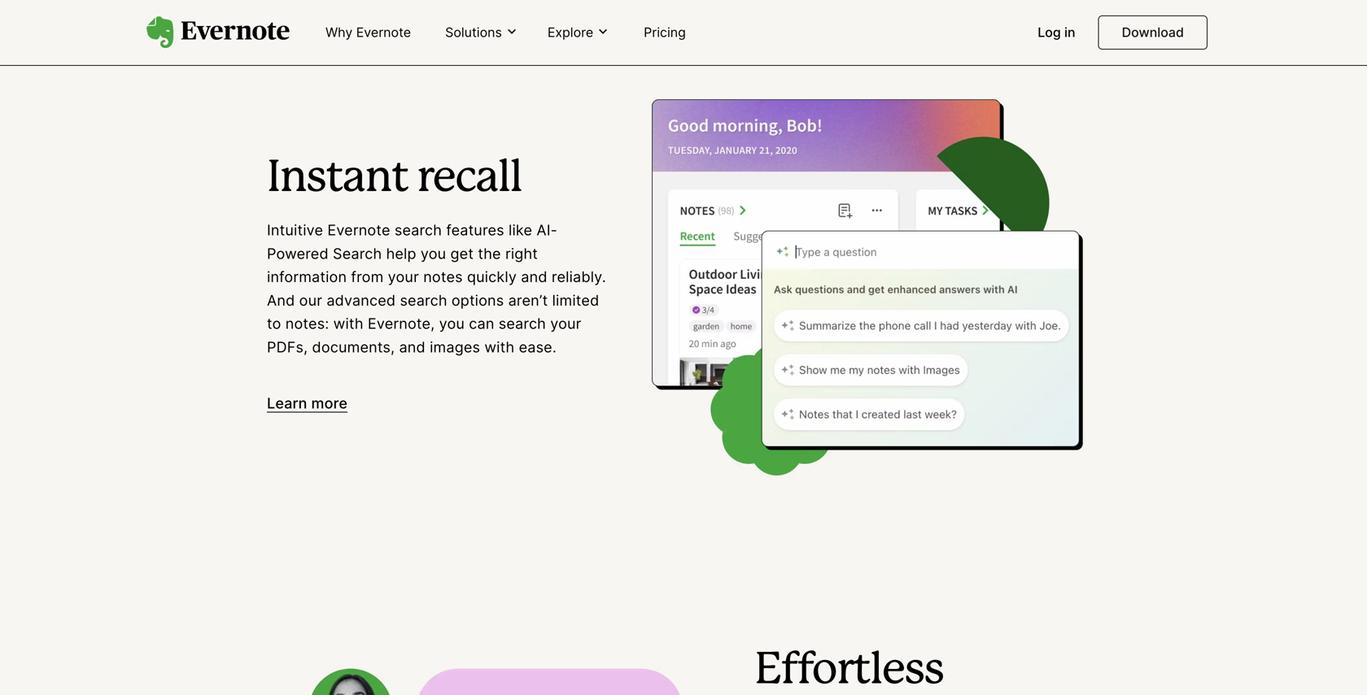 Task type: locate. For each thing, give the bounding box(es) containing it.
learn
[[267, 394, 307, 412]]

why
[[326, 24, 353, 40]]

1 vertical spatial evernote
[[327, 221, 390, 239]]

you up images at the left
[[439, 315, 465, 333]]

help
[[386, 245, 416, 263]]

your
[[388, 268, 419, 286], [550, 315, 581, 333]]

in
[[1064, 24, 1075, 40]]

log
[[1038, 24, 1061, 40]]

0 vertical spatial search
[[395, 221, 442, 239]]

notes:
[[285, 315, 329, 333]]

can
[[469, 315, 494, 333]]

search up help
[[395, 221, 442, 239]]

reliably.
[[552, 268, 606, 286]]

why evernote link
[[316, 18, 421, 48]]

evernote logo image
[[146, 16, 290, 49]]

ai-
[[537, 221, 558, 239]]

the
[[478, 245, 501, 263]]

images
[[430, 339, 480, 356]]

powered
[[267, 245, 329, 263]]

1 vertical spatial your
[[550, 315, 581, 333]]

and up aren't
[[521, 268, 547, 286]]

evernote up the search
[[327, 221, 390, 239]]

search
[[333, 245, 382, 263]]

your down help
[[388, 268, 419, 286]]

features
[[446, 221, 504, 239]]

with down can
[[484, 339, 515, 356]]

0 vertical spatial you
[[421, 245, 446, 263]]

evernote right the why at the left of the page
[[356, 24, 411, 40]]

0 horizontal spatial with
[[333, 315, 363, 333]]

with up documents,
[[333, 315, 363, 333]]

evernote inside intuitive evernote search features like ai- powered search help you get the right information from your notes quickly and reliably. and our advanced search options aren't limited to notes: with evernote, you can search your pdfs, documents, and images with ease.
[[327, 221, 390, 239]]

explore button
[[543, 23, 615, 42]]

pricing link
[[634, 18, 696, 48]]

documents,
[[312, 339, 395, 356]]

with
[[333, 315, 363, 333], [484, 339, 515, 356]]

solutions button
[[440, 23, 523, 42]]

0 vertical spatial evernote
[[356, 24, 411, 40]]

2 vertical spatial search
[[499, 315, 546, 333]]

learn more
[[267, 394, 348, 412]]

easy-search screen image
[[642, 86, 1100, 482]]

search down aren't
[[499, 315, 546, 333]]

why evernote
[[326, 24, 411, 40]]

1 vertical spatial with
[[484, 339, 515, 356]]

advanced
[[327, 292, 396, 310]]

and down evernote,
[[399, 339, 425, 356]]

1 vertical spatial and
[[399, 339, 425, 356]]

evernote,
[[368, 315, 435, 333]]

limited
[[552, 292, 599, 310]]

instant
[[267, 158, 408, 200]]

1 horizontal spatial and
[[521, 268, 547, 286]]

0 horizontal spatial and
[[399, 339, 425, 356]]

intuitive
[[267, 221, 323, 239]]

our
[[299, 292, 322, 310]]

your down the limited
[[550, 315, 581, 333]]

you up notes
[[421, 245, 446, 263]]

evernote
[[356, 24, 411, 40], [327, 221, 390, 239]]

and
[[521, 268, 547, 286], [399, 339, 425, 356]]

search
[[395, 221, 442, 239], [400, 292, 447, 310], [499, 315, 546, 333]]

recall
[[417, 158, 522, 200]]

you
[[421, 245, 446, 263], [439, 315, 465, 333]]

search down notes
[[400, 292, 447, 310]]

instant recall
[[267, 158, 522, 200]]

0 vertical spatial your
[[388, 268, 419, 286]]

evernote inside why evernote link
[[356, 24, 411, 40]]



Task type: describe. For each thing, give the bounding box(es) containing it.
solutions
[[445, 24, 502, 40]]

1 vertical spatial you
[[439, 315, 465, 333]]

ease.
[[519, 339, 557, 356]]

1 vertical spatial search
[[400, 292, 447, 310]]

1 horizontal spatial with
[[484, 339, 515, 356]]

teamwork illustration image
[[267, 613, 725, 696]]

pdfs,
[[267, 339, 308, 356]]

evernote for intuitive
[[327, 221, 390, 239]]

notes
[[423, 268, 463, 286]]

download link
[[1098, 15, 1208, 50]]

intuitive evernote search features like ai- powered search help you get the right information from your notes quickly and reliably. and our advanced search options aren't limited to notes: with evernote, you can search your pdfs, documents, and images with ease.
[[267, 221, 606, 356]]

options
[[452, 292, 504, 310]]

0 vertical spatial with
[[333, 315, 363, 333]]

and
[[267, 292, 295, 310]]

from
[[351, 268, 384, 286]]

information
[[267, 268, 347, 286]]

1 horizontal spatial your
[[550, 315, 581, 333]]

pricing
[[644, 24, 686, 40]]

right
[[505, 245, 538, 263]]

download
[[1122, 24, 1184, 40]]

learn more link
[[267, 392, 348, 415]]

get
[[450, 245, 474, 263]]

0 horizontal spatial your
[[388, 268, 419, 286]]

more
[[311, 394, 348, 412]]

log in link
[[1028, 18, 1085, 48]]

to
[[267, 315, 281, 333]]

evernote for why
[[356, 24, 411, 40]]

effortless
[[755, 651, 1014, 696]]

explore
[[548, 24, 593, 40]]

like
[[509, 221, 532, 239]]

0 vertical spatial and
[[521, 268, 547, 286]]

aren't
[[508, 292, 548, 310]]

log in
[[1038, 24, 1075, 40]]

quickly
[[467, 268, 517, 286]]



Task type: vqa. For each thing, say whether or not it's contained in the screenshot.
Intuitive Evernote search features like AI- Powered Search help you get the right information from your notes quickly and reliably. And our advanced search options aren't limited to notes: with Evernote, you can search your PDFs, documents, and images with ease.
yes



